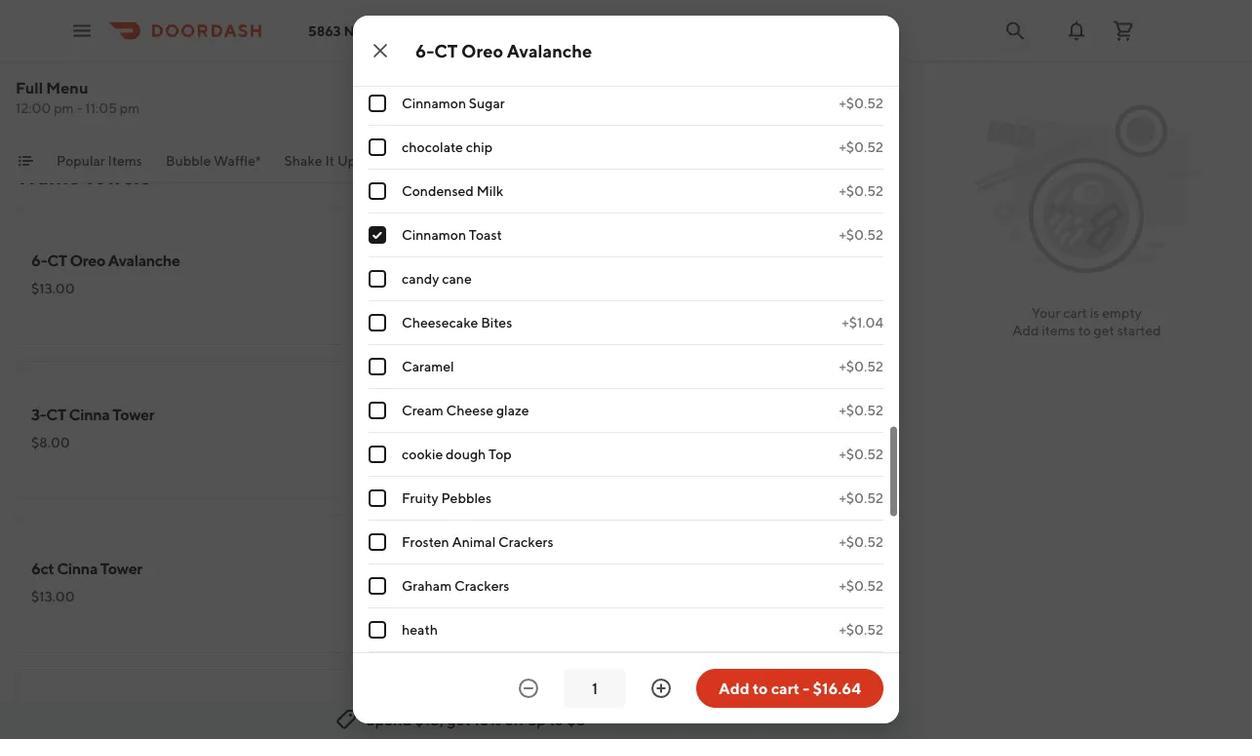 Task type: vqa. For each thing, say whether or not it's contained in the screenshot.


Task type: locate. For each thing, give the bounding box(es) containing it.
0 horizontal spatial to
[[549, 710, 564, 729]]

oreo inside dialog
[[461, 40, 503, 61]]

3- for 3-ct cinna tower
[[31, 405, 46, 424]]

1 horizontal spatial to
[[753, 679, 768, 698]]

0 vertical spatial cinna
[[69, 405, 110, 424]]

1 vertical spatial to
[[753, 679, 768, 698]]

1 horizontal spatial cart
[[1063, 305, 1087, 321]]

0 vertical spatial cinnamon
[[402, 95, 466, 111]]

0 horizontal spatial pm
[[54, 100, 74, 116]]

spend
[[366, 710, 412, 729]]

1 vertical spatial oreo
[[70, 251, 105, 270]]

bites
[[455, 7, 485, 23]]

off
[[505, 710, 524, 729]]

1 horizontal spatial sprinkle
[[572, 713, 628, 732]]

2 vertical spatial avalanche
[[560, 405, 632, 424]]

tower
[[112, 405, 154, 424], [100, 559, 142, 578]]

0 horizontal spatial -
[[76, 100, 82, 116]]

1 cinnamon from the top
[[402, 95, 466, 111]]

0 horizontal spatial 6-ct oreo avalanche
[[31, 251, 180, 270]]

2 pm from the left
[[120, 100, 140, 116]]

ct
[[434, 40, 458, 61], [47, 251, 67, 270], [531, 251, 551, 270], [46, 405, 66, 424], [499, 405, 519, 424], [530, 559, 550, 578], [46, 713, 66, 732], [499, 713, 520, 732]]

0 vertical spatial byo
[[484, 251, 516, 270]]

$16.64
[[813, 679, 861, 698]]

6 +$0.52 from the top
[[839, 358, 884, 374]]

sprinkle
[[118, 713, 175, 732], [572, 713, 628, 732]]

waffle towers* up condensed
[[385, 153, 476, 169]]

1 sprinkle from the left
[[118, 713, 175, 732]]

1 horizontal spatial oreo
[[461, 40, 503, 61]]

- left $16.64 at right
[[803, 679, 810, 698]]

get down is in the top right of the page
[[1094, 322, 1115, 338]]

1 horizontal spatial -
[[803, 679, 810, 698]]

up*
[[337, 153, 362, 169]]

6-
[[415, 40, 434, 61], [31, 251, 47, 270], [484, 713, 499, 732]]

+$0.52 for toast
[[839, 227, 884, 243]]

ave
[[422, 23, 447, 39]]

to inside your cart is empty add items to get started
[[1078, 322, 1091, 338]]

$10.00
[[31, 42, 77, 59]]

add for byo 6 ct
[[855, 310, 882, 326]]

oreo
[[461, 40, 503, 61], [70, 251, 105, 270], [521, 405, 557, 424]]

cheese
[[446, 402, 494, 418]]

dough
[[446, 446, 486, 462]]

cart
[[1063, 305, 1087, 321], [771, 679, 800, 698]]

11:05
[[85, 100, 117, 116]]

1 horizontal spatial 6-ct oreo avalanche
[[415, 40, 592, 61]]

cart inside button
[[771, 679, 800, 698]]

0 vertical spatial $13.00
[[31, 280, 75, 296]]

byo left 3
[[484, 559, 516, 578]]

waffle towers*
[[385, 153, 476, 169], [16, 164, 158, 189]]

0 horizontal spatial sprinkle
[[118, 713, 175, 732]]

2 mount from the left
[[522, 713, 569, 732]]

add button for 6ct cinna tower
[[390, 610, 441, 642]]

shake
[[159, 13, 199, 32]]

waffle down 12:00
[[16, 164, 80, 189]]

oreo for $8.00
[[521, 405, 557, 424]]

6-ct oreo avalanche down popular items button
[[31, 251, 180, 270]]

0 vertical spatial tower
[[112, 405, 154, 424]]

$8.00 for 3-ct cinna tower
[[31, 434, 70, 451]]

menu
[[46, 79, 88, 97]]

spend $15, get 15% off up to $5
[[366, 710, 586, 729]]

0 vertical spatial cart
[[1063, 305, 1087, 321]]

1 +$0.52 from the top
[[839, 7, 884, 23]]

0 horizontal spatial oreo
[[70, 251, 105, 270]]

cookie
[[402, 446, 443, 462]]

+$0.52 for pebbles
[[839, 490, 884, 506]]

full menu 12:00 pm - 11:05 pm
[[16, 79, 140, 116]]

cheesecake bites
[[402, 315, 512, 331]]

to inside button
[[753, 679, 768, 698]]

alcohol
[[722, 153, 770, 169]]

2 +$0.52 from the top
[[839, 95, 884, 111]]

2 vertical spatial oreo
[[521, 405, 557, 424]]

6-ct mount sprinkle
[[484, 713, 628, 732]]

None checkbox
[[369, 7, 386, 24], [369, 51, 386, 68], [369, 138, 386, 156], [369, 226, 386, 244], [369, 314, 386, 332], [369, 358, 386, 375], [369, 490, 386, 507], [369, 7, 386, 24], [369, 51, 386, 68], [369, 138, 386, 156], [369, 226, 386, 244], [369, 314, 386, 332], [369, 358, 386, 375], [369, 490, 386, 507]]

oreo down bites
[[461, 40, 503, 61]]

pm right 11:05
[[120, 100, 140, 116]]

is
[[1090, 305, 1099, 321]]

to left $16.64 at right
[[753, 679, 768, 698]]

$8.00 for byo 3 ct
[[484, 589, 522, 605]]

oreo down popular items button
[[70, 251, 105, 270]]

byo 6 ct
[[484, 251, 551, 270]]

0 vertical spatial avalanche
[[507, 40, 592, 61]]

towers* left bubble
[[83, 164, 158, 189]]

0 vertical spatial oreo
[[461, 40, 503, 61]]

- left 11:05
[[76, 100, 82, 116]]

1 horizontal spatial pm
[[120, 100, 140, 116]]

+$0.52 for chip
[[839, 139, 884, 155]]

1 vertical spatial cart
[[771, 679, 800, 698]]

add button
[[390, 64, 441, 96], [390, 302, 441, 334], [843, 302, 893, 334], [390, 456, 441, 488], [843, 456, 893, 488], [390, 610, 441, 642], [843, 610, 893, 642]]

0 vertical spatial to
[[1078, 322, 1091, 338]]

bubble waffle* button
[[166, 151, 261, 182]]

1 vertical spatial byo
[[484, 559, 516, 578]]

crackers
[[498, 534, 553, 550], [454, 578, 510, 594]]

fruity
[[402, 490, 438, 506]]

top
[[489, 446, 512, 462]]

2 $13.00 from the top
[[31, 589, 75, 605]]

1 horizontal spatial mount
[[522, 713, 569, 732]]

to right up
[[549, 710, 564, 729]]

3-
[[31, 405, 46, 424], [484, 405, 499, 424], [31, 713, 46, 732]]

10 +$0.52 from the top
[[839, 534, 884, 550]]

- inside full menu 12:00 pm - 11:05 pm
[[76, 100, 82, 116]]

$8.00 down the glaze
[[484, 434, 522, 451]]

candy cane checkbox
[[369, 270, 386, 288]]

-
[[76, 100, 82, 116], [803, 679, 810, 698]]

scoops*
[[597, 153, 645, 169]]

pm down menu
[[54, 100, 74, 116]]

0 vertical spatial get
[[1094, 322, 1115, 338]]

1 vertical spatial avalanche
[[108, 251, 180, 270]]

heath
[[402, 622, 438, 638]]

1 horizontal spatial towers*
[[428, 153, 476, 169]]

1 byo from the top
[[484, 251, 516, 270]]

1 vertical spatial $13.00
[[31, 589, 75, 605]]

11 +$0.52 from the top
[[839, 578, 884, 594]]

0 vertical spatial -
[[76, 100, 82, 116]]

add inside button
[[719, 679, 750, 698]]

6-ct oreo avalanche
[[415, 40, 592, 61], [31, 251, 180, 270]]

up
[[527, 710, 546, 729]]

1 horizontal spatial get
[[1094, 322, 1115, 338]]

to
[[1078, 322, 1091, 338], [753, 679, 768, 698], [549, 710, 564, 729]]

bubble waffle*
[[166, 153, 261, 169]]

$13.00 for 6-
[[31, 280, 75, 296]]

2 horizontal spatial 6-
[[484, 713, 499, 732]]

cream
[[402, 402, 444, 418]]

items
[[1042, 322, 1076, 338]]

5 +$0.52 from the top
[[839, 227, 884, 243]]

0 horizontal spatial mount
[[69, 713, 115, 732]]

1 vertical spatial cinnamon
[[402, 227, 466, 243]]

get left 15%
[[447, 710, 471, 729]]

2 byo from the top
[[484, 559, 516, 578]]

ct inside '6-ct oreo avalanche' dialog
[[434, 40, 458, 61]]

0 vertical spatial 6-ct oreo avalanche
[[415, 40, 592, 61]]

add button for 3-ct oreo avalanche
[[843, 456, 893, 488]]

cheesecake
[[402, 315, 478, 331]]

2 cinnamon from the top
[[402, 227, 466, 243]]

$8.00 for 3-ct oreo avalanche
[[484, 434, 522, 451]]

$8.00 down byo 3 ct
[[484, 589, 522, 605]]

5863 n winthrop ave
[[308, 23, 447, 39]]

decrease quantity by 1 image
[[517, 677, 540, 700]]

cinna
[[69, 405, 110, 424], [57, 559, 98, 578]]

0 horizontal spatial cart
[[771, 679, 800, 698]]

$13.00 for 6ct
[[31, 589, 75, 605]]

8 +$0.52 from the top
[[839, 446, 884, 462]]

crackers down 'frosten animal crackers'
[[454, 578, 510, 594]]

+$0.52 for milk
[[839, 183, 884, 199]]

6-ct oreo avalanche down bites
[[415, 40, 592, 61]]

6-ct oreo avalanche dialog
[[353, 0, 899, 724]]

chocolate chip
[[402, 139, 493, 155]]

cinnamon up candy cane
[[402, 227, 466, 243]]

mount for 6-
[[522, 713, 569, 732]]

3
[[519, 559, 527, 578]]

1 horizontal spatial 6-
[[415, 40, 434, 61]]

get inside your cart is empty add items to get started
[[1094, 322, 1115, 338]]

mount
[[69, 713, 115, 732], [522, 713, 569, 732]]

3-ct cinna tower
[[31, 405, 154, 424]]

0 vertical spatial 6-
[[415, 40, 434, 61]]

sprinkle for 6-ct mount sprinkle
[[572, 713, 628, 732]]

to for get
[[1078, 322, 1091, 338]]

crackers up 3
[[498, 534, 553, 550]]

add button for 6-ct oreo avalanche
[[390, 302, 441, 334]]

3-ct oreo avalanche
[[484, 405, 632, 424]]

open menu image
[[70, 19, 94, 42]]

to for $5
[[549, 710, 564, 729]]

2 sprinkle from the left
[[572, 713, 628, 732]]

cart inside your cart is empty add items to get started
[[1063, 305, 1087, 321]]

4 +$0.52 from the top
[[839, 183, 884, 199]]

3 +$0.52 from the top
[[839, 139, 884, 155]]

byo left 6
[[484, 251, 516, 270]]

6ct cinna tower
[[31, 559, 142, 578]]

to down is in the top right of the page
[[1078, 322, 1091, 338]]

get
[[1094, 322, 1115, 338], [447, 710, 471, 729]]

your
[[1032, 305, 1060, 321]]

pebbles
[[441, 490, 492, 506]]

add
[[402, 72, 429, 88], [402, 310, 429, 326], [855, 310, 882, 326], [1013, 322, 1039, 338], [402, 464, 429, 480], [855, 464, 882, 480], [402, 618, 429, 634], [855, 618, 882, 634], [719, 679, 750, 698]]

2 vertical spatial to
[[549, 710, 564, 729]]

cart left is in the top right of the page
[[1063, 305, 1087, 321]]

byo for byo 6 ct
[[484, 251, 516, 270]]

1 mount from the left
[[69, 713, 115, 732]]

9 +$0.52 from the top
[[839, 490, 884, 506]]

2 horizontal spatial to
[[1078, 322, 1091, 338]]

towers* up condensed milk
[[428, 153, 476, 169]]

0 horizontal spatial 6-
[[31, 251, 47, 270]]

waffle towers* down 11:05
[[16, 164, 158, 189]]

oreo right cheese
[[521, 405, 557, 424]]

1 vertical spatial get
[[447, 710, 471, 729]]

+$0.52
[[839, 7, 884, 23], [839, 95, 884, 111], [839, 139, 884, 155], [839, 183, 884, 199], [839, 227, 884, 243], [839, 358, 884, 374], [839, 402, 884, 418], [839, 446, 884, 462], [839, 490, 884, 506], [839, 534, 884, 550], [839, 578, 884, 594], [839, 622, 884, 638]]

add button for byo 6 ct
[[843, 302, 893, 334]]

1 horizontal spatial waffle towers*
[[385, 153, 476, 169]]

6ct
[[31, 559, 54, 578]]

cinnamon for cinnamon toast
[[402, 227, 466, 243]]

waffle
[[385, 153, 426, 169], [16, 164, 80, 189]]

sugar
[[469, 95, 505, 111]]

cinnamon up chocolate
[[402, 95, 466, 111]]

waffle up condensed
[[385, 153, 426, 169]]

cinnamon for cinnamon sugar
[[402, 95, 466, 111]]

2 horizontal spatial oreo
[[521, 405, 557, 424]]

1 vertical spatial tower
[[100, 559, 142, 578]]

eiffel minis* button
[[499, 151, 573, 182]]

None checkbox
[[369, 95, 386, 112], [369, 182, 386, 200], [369, 402, 386, 419], [369, 446, 386, 463], [369, 533, 386, 551], [369, 577, 386, 595], [369, 621, 386, 639], [369, 95, 386, 112], [369, 182, 386, 200], [369, 402, 386, 419], [369, 446, 386, 463], [369, 533, 386, 551], [369, 577, 386, 595], [369, 621, 386, 639]]

1 vertical spatial -
[[803, 679, 810, 698]]

add to cart - $16.64 button
[[696, 669, 884, 708]]

1 $13.00 from the top
[[31, 280, 75, 296]]

+$0.52 for bites
[[839, 7, 884, 23]]

add for 3-ct oreo avalanche
[[855, 464, 882, 480]]

$8.00 down 3-ct cinna tower at the bottom of page
[[31, 434, 70, 451]]

cart left $16.64 at right
[[771, 679, 800, 698]]

avalanche for $13.00
[[108, 251, 180, 270]]

7 +$0.52 from the top
[[839, 402, 884, 418]]



Task type: describe. For each thing, give the bounding box(es) containing it.
3-ct mount sprinkle
[[31, 713, 175, 732]]

0 horizontal spatial towers*
[[83, 164, 158, 189]]

avalanche inside dialog
[[507, 40, 592, 61]]

0 horizontal spatial waffle towers*
[[16, 164, 158, 189]]

12:00
[[16, 100, 51, 116]]

condensed milk
[[402, 183, 503, 199]]

add for byo 3 ct
[[855, 618, 882, 634]]

close 6-ct oreo avalanche image
[[369, 39, 392, 62]]

popular
[[57, 153, 105, 169]]

milk
[[477, 183, 503, 199]]

pint* button
[[669, 151, 699, 182]]

frosten animal crackers
[[402, 534, 553, 550]]

items
[[108, 153, 142, 169]]

oreo for $13.00
[[70, 251, 105, 270]]

3- for 3-ct oreo avalanche
[[484, 405, 499, 424]]

3- for 3-ct mount sprinkle
[[31, 713, 46, 732]]

6
[[519, 251, 528, 270]]

caramel
[[402, 358, 454, 374]]

cinnamon sugar
[[402, 95, 505, 111]]

cream cheese glaze
[[402, 402, 529, 418]]

byo for byo 3 ct
[[484, 559, 516, 578]]

graham crackers
[[402, 578, 510, 594]]

brownie
[[402, 7, 452, 23]]

shake it up*
[[284, 153, 362, 169]]

add button for double chocolate shake
[[390, 64, 441, 96]]

increase quantity by 1 image
[[650, 677, 673, 700]]

add for 6ct cinna tower
[[402, 618, 429, 634]]

add inside your cart is empty add items to get started
[[1013, 322, 1039, 338]]

add for double chocolate shake
[[402, 72, 429, 88]]

byo 3 ct
[[484, 559, 550, 578]]

full
[[16, 79, 43, 97]]

- inside button
[[803, 679, 810, 698]]

0 vertical spatial crackers
[[498, 534, 553, 550]]

add button for byo 3 ct
[[843, 610, 893, 642]]

1 vertical spatial 6-ct oreo avalanche
[[31, 251, 180, 270]]

candy cane
[[402, 271, 472, 287]]

Item Search search field
[[624, 92, 889, 113]]

it
[[325, 153, 335, 169]]

cinnamon toast
[[402, 227, 502, 243]]

add to cart - $16.64
[[719, 679, 861, 698]]

waffle*
[[214, 153, 261, 169]]

your cart is empty add items to get started
[[1013, 305, 1161, 338]]

add button for 3-ct cinna tower
[[390, 456, 441, 488]]

$5
[[567, 710, 586, 729]]

shake it up* button
[[284, 151, 362, 182]]

1 horizontal spatial waffle
[[385, 153, 426, 169]]

+$1.04
[[842, 315, 884, 331]]

12 +$0.52 from the top
[[839, 622, 884, 638]]

bites
[[481, 315, 512, 331]]

double
[[31, 13, 82, 32]]

avalanche for $8.00
[[560, 405, 632, 424]]

minis*
[[535, 153, 573, 169]]

eiffel
[[499, 153, 532, 169]]

6-ct oreo avalanche inside dialog
[[415, 40, 592, 61]]

animal
[[452, 534, 496, 550]]

n
[[344, 23, 355, 39]]

1 vertical spatial crackers
[[454, 578, 510, 594]]

scoops* button
[[597, 151, 645, 182]]

winthrop
[[358, 23, 419, 39]]

0 horizontal spatial get
[[447, 710, 471, 729]]

fruity pebbles
[[402, 490, 492, 506]]

frosten
[[402, 534, 449, 550]]

15%
[[474, 710, 502, 729]]

1 pm from the left
[[54, 100, 74, 116]]

double chocolate shake
[[31, 13, 199, 32]]

pint*
[[669, 153, 699, 169]]

mount for 3-
[[69, 713, 115, 732]]

eiffel minis*
[[499, 153, 573, 169]]

+$0.52 for crackers
[[839, 578, 884, 594]]

bubble
[[166, 153, 211, 169]]

candy
[[402, 271, 439, 287]]

chip
[[466, 139, 493, 155]]

notification bell image
[[1065, 19, 1088, 42]]

chocolate
[[85, 13, 156, 32]]

cane
[[442, 271, 472, 287]]

started
[[1117, 322, 1161, 338]]

6- inside '6-ct oreo avalanche' dialog
[[415, 40, 434, 61]]

banana
[[402, 51, 448, 67]]

brownie bites
[[402, 7, 485, 23]]

shake
[[284, 153, 323, 169]]

0 items, open order cart image
[[1112, 19, 1135, 42]]

popular items
[[57, 153, 142, 169]]

5863 n winthrop ave button
[[308, 23, 462, 39]]

0 horizontal spatial waffle
[[16, 164, 80, 189]]

sprinkle for 3-ct mount sprinkle
[[118, 713, 175, 732]]

1 vertical spatial cinna
[[57, 559, 98, 578]]

1 vertical spatial 6-
[[31, 251, 47, 270]]

cookie dough top
[[402, 446, 512, 462]]

+$0.52 for cheese
[[839, 402, 884, 418]]

+$0.52 for animal
[[839, 534, 884, 550]]

Current quantity is 1 number field
[[575, 678, 614, 699]]

5863
[[308, 23, 341, 39]]

+$0.52 for sugar
[[839, 95, 884, 111]]

graham
[[402, 578, 452, 594]]

glaze
[[496, 402, 529, 418]]

toast
[[469, 227, 502, 243]]

alcohol button
[[722, 151, 770, 182]]

popular items button
[[57, 151, 142, 182]]

+$0.52 for dough
[[839, 446, 884, 462]]

chocolate
[[402, 139, 463, 155]]

add for 6-ct oreo avalanche
[[402, 310, 429, 326]]

$15,
[[415, 710, 444, 729]]

add for 3-ct cinna tower
[[402, 464, 429, 480]]

2 vertical spatial 6-
[[484, 713, 499, 732]]

empty
[[1102, 305, 1142, 321]]



